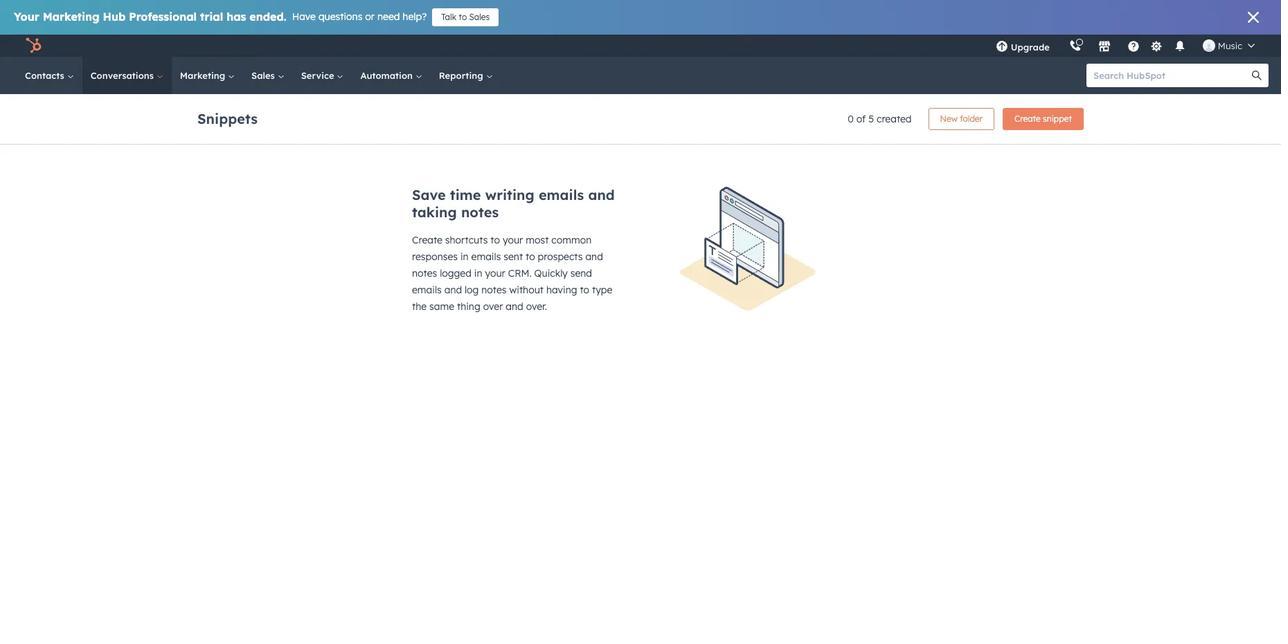 Task type: locate. For each thing, give the bounding box(es) containing it.
talk to sales
[[441, 12, 490, 22]]

emails up the
[[412, 284, 442, 296]]

and inside save time writing emails and taking notes
[[588, 186, 615, 204]]

create inside create shortcuts to your most common responses in emails sent to prospects and notes logged in your crm. quickly send emails and log notes without having to type the same thing over and over.
[[412, 234, 442, 247]]

music
[[1218, 40, 1242, 51]]

0 vertical spatial create
[[1015, 114, 1041, 124]]

0 horizontal spatial emails
[[412, 284, 442, 296]]

or
[[365, 10, 375, 23]]

your down sent
[[485, 267, 505, 280]]

0 horizontal spatial in
[[460, 251, 469, 263]]

new
[[940, 114, 958, 124]]

0
[[848, 113, 854, 125]]

notes up over
[[481, 284, 507, 296]]

0 vertical spatial sales
[[469, 12, 490, 22]]

settings link
[[1148, 38, 1165, 53]]

2 vertical spatial notes
[[481, 284, 507, 296]]

emails down the shortcuts
[[471, 251, 501, 263]]

crm.
[[508, 267, 532, 280]]

close image
[[1248, 12, 1259, 23]]

0 vertical spatial notes
[[461, 204, 499, 221]]

professional
[[129, 10, 197, 24]]

send
[[570, 267, 592, 280]]

reporting
[[439, 70, 486, 81]]

2 horizontal spatial emails
[[539, 186, 584, 204]]

help?
[[403, 10, 427, 23]]

in up log
[[474, 267, 482, 280]]

to
[[459, 12, 467, 22], [491, 234, 500, 247], [526, 251, 535, 263], [580, 284, 589, 296]]

notifications button
[[1168, 35, 1192, 57]]

log
[[465, 284, 479, 296]]

over.
[[526, 301, 547, 313]]

having
[[546, 284, 577, 296]]

sales link
[[243, 57, 293, 94]]

1 horizontal spatial create
[[1015, 114, 1041, 124]]

1 vertical spatial create
[[412, 234, 442, 247]]

0 of 5 created
[[848, 113, 912, 125]]

contacts link
[[17, 57, 82, 94]]

time
[[450, 186, 481, 204]]

and down logged
[[444, 284, 462, 296]]

to down send on the left top
[[580, 284, 589, 296]]

0 vertical spatial your
[[503, 234, 523, 247]]

help image
[[1127, 41, 1140, 53]]

your up sent
[[503, 234, 523, 247]]

1 vertical spatial in
[[474, 267, 482, 280]]

writing
[[485, 186, 534, 204]]

create snippet button
[[1003, 108, 1084, 130]]

to inside button
[[459, 12, 467, 22]]

questions
[[318, 10, 362, 23]]

1 horizontal spatial emails
[[471, 251, 501, 263]]

hubspot image
[[25, 37, 42, 54]]

marketing left hub
[[43, 10, 99, 24]]

create up responses
[[412, 234, 442, 247]]

1 horizontal spatial sales
[[469, 12, 490, 22]]

same
[[429, 301, 454, 313]]

and up the common
[[588, 186, 615, 204]]

your
[[14, 10, 39, 24]]

has
[[227, 10, 246, 24]]

and down without
[[506, 301, 523, 313]]

prospects
[[538, 251, 583, 263]]

your
[[503, 234, 523, 247], [485, 267, 505, 280]]

service link
[[293, 57, 352, 94]]

automation
[[360, 70, 415, 81]]

sales right talk
[[469, 12, 490, 22]]

emails
[[539, 186, 584, 204], [471, 251, 501, 263], [412, 284, 442, 296]]

create inside button
[[1015, 114, 1041, 124]]

marketing up the snippets
[[180, 70, 228, 81]]

calling icon button
[[1064, 37, 1087, 55]]

marketing link
[[172, 57, 243, 94]]

menu
[[986, 35, 1264, 57]]

menu item
[[1059, 35, 1062, 57]]

responses
[[412, 251, 458, 263]]

emails up the common
[[539, 186, 584, 204]]

sales
[[469, 12, 490, 22], [251, 70, 277, 81]]

hub
[[103, 10, 126, 24]]

service
[[301, 70, 337, 81]]

need
[[377, 10, 400, 23]]

1 vertical spatial marketing
[[180, 70, 228, 81]]

marketing
[[43, 10, 99, 24], [180, 70, 228, 81]]

0 vertical spatial marketing
[[43, 10, 99, 24]]

and
[[588, 186, 615, 204], [585, 251, 603, 263], [444, 284, 462, 296], [506, 301, 523, 313]]

sales left service
[[251, 70, 277, 81]]

calling icon image
[[1069, 40, 1082, 53]]

create
[[1015, 114, 1041, 124], [412, 234, 442, 247]]

in
[[460, 251, 469, 263], [474, 267, 482, 280]]

new folder button
[[928, 108, 994, 130]]

in down the shortcuts
[[460, 251, 469, 263]]

notifications image
[[1174, 41, 1186, 53]]

create left snippet
[[1015, 114, 1041, 124]]

1 vertical spatial your
[[485, 267, 505, 280]]

0 vertical spatial emails
[[539, 186, 584, 204]]

1 vertical spatial sales
[[251, 70, 277, 81]]

notes
[[461, 204, 499, 221], [412, 267, 437, 280], [481, 284, 507, 296]]

notes up the shortcuts
[[461, 204, 499, 221]]

new folder
[[940, 114, 983, 124]]

1 vertical spatial notes
[[412, 267, 437, 280]]

thing
[[457, 301, 480, 313]]

save
[[412, 186, 446, 204]]

to right talk
[[459, 12, 467, 22]]

type
[[592, 284, 612, 296]]

Search HubSpot search field
[[1086, 64, 1256, 87]]

trial
[[200, 10, 223, 24]]

notes down responses
[[412, 267, 437, 280]]

automation link
[[352, 57, 431, 94]]

0 horizontal spatial create
[[412, 234, 442, 247]]



Task type: describe. For each thing, give the bounding box(es) containing it.
most
[[526, 234, 549, 247]]

settings image
[[1150, 41, 1163, 53]]

the
[[412, 301, 427, 313]]

create snippet
[[1015, 114, 1072, 124]]

emails inside save time writing emails and taking notes
[[539, 186, 584, 204]]

save time writing emails and taking notes
[[412, 186, 615, 221]]

have
[[292, 10, 316, 23]]

greg robinson image
[[1203, 39, 1215, 52]]

create for create shortcuts to your most common responses in emails sent to prospects and notes logged in your crm. quickly send emails and log notes without having to type the same thing over and over.
[[412, 234, 442, 247]]

1 horizontal spatial marketing
[[180, 70, 228, 81]]

notes inside save time writing emails and taking notes
[[461, 204, 499, 221]]

quickly
[[534, 267, 568, 280]]

and up send on the left top
[[585, 251, 603, 263]]

conversations
[[91, 70, 156, 81]]

1 vertical spatial emails
[[471, 251, 501, 263]]

created
[[877, 113, 912, 125]]

to right the shortcuts
[[491, 234, 500, 247]]

create shortcuts to your most common responses in emails sent to prospects and notes logged in your crm. quickly send emails and log notes without having to type the same thing over and over.
[[412, 234, 612, 313]]

talk
[[441, 12, 456, 22]]

conversations link
[[82, 57, 172, 94]]

contacts
[[25, 70, 67, 81]]

folder
[[960, 114, 983, 124]]

search button
[[1245, 64, 1269, 87]]

upgrade image
[[996, 41, 1008, 53]]

reporting link
[[431, 57, 501, 94]]

hubspot link
[[17, 37, 52, 54]]

sales inside button
[[469, 12, 490, 22]]

taking
[[412, 204, 457, 221]]

1 horizontal spatial in
[[474, 267, 482, 280]]

shortcuts
[[445, 234, 488, 247]]

upgrade
[[1011, 42, 1050, 53]]

over
[[483, 301, 503, 313]]

music button
[[1194, 35, 1263, 57]]

ended.
[[250, 10, 287, 24]]

create for create snippet
[[1015, 114, 1041, 124]]

snippet
[[1043, 114, 1072, 124]]

your marketing hub professional trial has ended. have questions or need help?
[[14, 10, 427, 24]]

common
[[551, 234, 592, 247]]

help button
[[1122, 35, 1145, 57]]

search image
[[1252, 71, 1262, 80]]

0 horizontal spatial marketing
[[43, 10, 99, 24]]

0 vertical spatial in
[[460, 251, 469, 263]]

0 horizontal spatial sales
[[251, 70, 277, 81]]

2 vertical spatial emails
[[412, 284, 442, 296]]

sent
[[504, 251, 523, 263]]

logged
[[440, 267, 471, 280]]

5
[[868, 113, 874, 125]]

snippets banner
[[197, 104, 1084, 130]]

menu containing music
[[986, 35, 1264, 57]]

without
[[509, 284, 544, 296]]

to right sent
[[526, 251, 535, 263]]

snippets
[[197, 110, 258, 127]]

talk to sales button
[[432, 8, 499, 26]]

of
[[856, 113, 866, 125]]

marketplaces image
[[1098, 41, 1111, 53]]

marketplaces button
[[1090, 35, 1119, 57]]



Task type: vqa. For each thing, say whether or not it's contained in the screenshot.
the Sales link at the left top of page
yes



